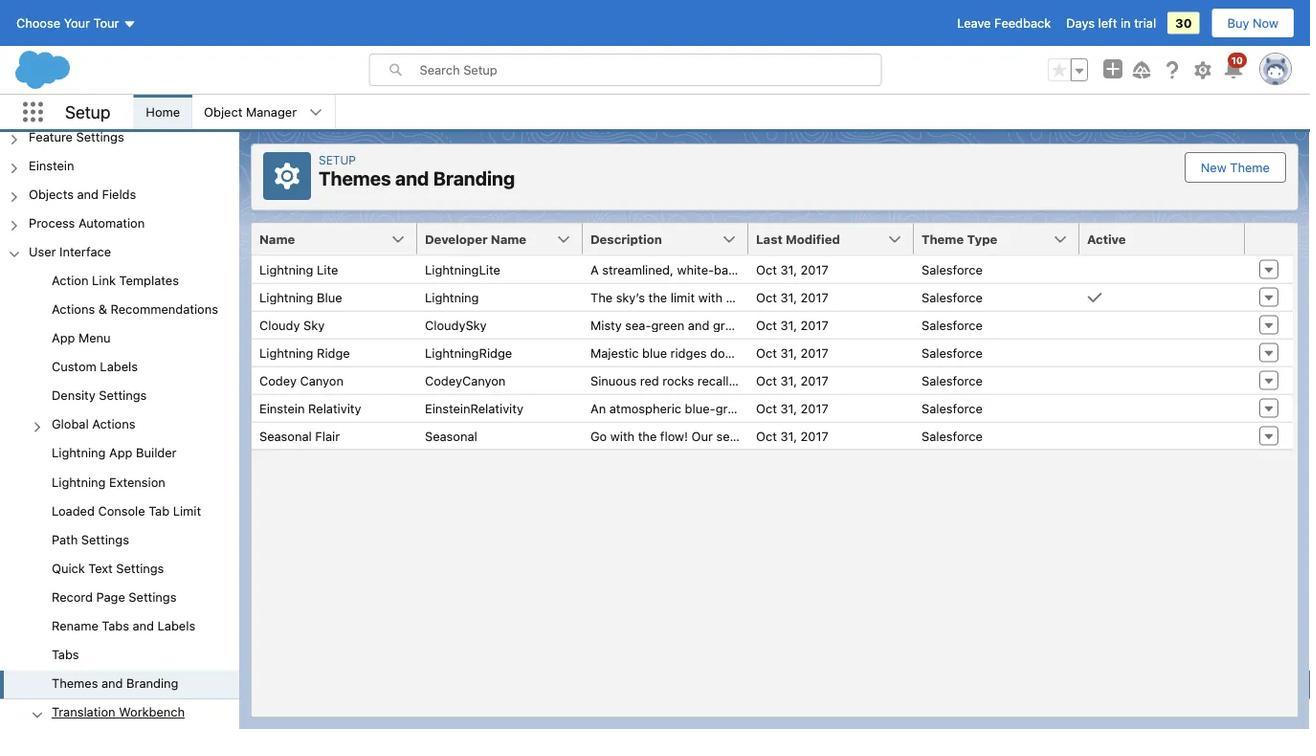 Task type: describe. For each thing, give the bounding box(es) containing it.
grid containing name
[[252, 223, 1293, 450]]

actions & recommendations link
[[52, 302, 218, 319]]

themes and branding tree item
[[0, 670, 239, 699]]

developer name button
[[417, 223, 583, 254]]

labels inside 'rename tabs and labels' link
[[157, 618, 195, 633]]

path
[[52, 532, 78, 546]]

actions image
[[1245, 223, 1293, 254]]

salesforce for brings
[[922, 429, 983, 443]]

lightning blue
[[259, 290, 342, 304]]

user interface tree item
[[0, 238, 239, 729]]

translation workbench
[[52, 705, 185, 719]]

0 vertical spatial mascot
[[1063, 290, 1106, 304]]

10
[[1231, 55, 1243, 66]]

and down 'record page settings' link
[[133, 618, 154, 633]]

background
[[714, 262, 783, 277]]

1 vertical spatial app
[[109, 446, 133, 460]]

oct for seasonal
[[756, 429, 777, 443]]

translation workbench tree item
[[0, 699, 239, 729]]

choose
[[16, 16, 60, 30]]

industrious
[[916, 373, 980, 388]]

rename tabs and labels
[[52, 618, 195, 633]]

2017 for those
[[801, 262, 828, 277]]

active
[[1087, 232, 1126, 246]]

31, for western
[[780, 373, 797, 388]]

agent,
[[991, 401, 1028, 415]]

theme type
[[922, 232, 997, 246]]

developer name
[[425, 232, 526, 246]]

limit
[[173, 503, 201, 518]]

last modified button
[[748, 223, 914, 254]]

streamlined,
[[602, 262, 674, 277]]

group containing action link templates
[[0, 267, 239, 729]]

1 vertical spatial this
[[767, 345, 789, 360]]

choose your tour button
[[15, 8, 137, 38]]

0 vertical spatial in
[[1121, 16, 1131, 30]]

path settings link
[[52, 532, 129, 549]]

sinuous
[[590, 373, 637, 388]]

bear.
[[1096, 373, 1125, 388]]

page
[[96, 590, 125, 604]]

name button
[[252, 223, 417, 254]]

salesforce down restrained
[[962, 318, 1023, 332]]

cell for sinuous red rocks recall the western landscape and our industrious mascot, codey the bear.
[[1079, 366, 1245, 394]]

automation
[[78, 215, 145, 230]]

now
[[1253, 16, 1278, 30]]

template,
[[885, 290, 940, 304]]

object manager link
[[192, 95, 308, 129]]

majestic
[[590, 345, 639, 360]]

half-
[[822, 318, 849, 332]]

atmospheric
[[609, 401, 681, 415]]

new
[[1201, 160, 1227, 175]]

oct for mingle
[[756, 318, 777, 332]]

0 vertical spatial with
[[698, 290, 723, 304]]

lightning for lightning app builder
[[52, 446, 106, 460]]

tab
[[149, 503, 169, 518]]

codey canyon
[[259, 373, 343, 388]]

lightning for lightning ridge
[[259, 345, 313, 360]]

0 vertical spatial this
[[797, 318, 818, 332]]

for
[[828, 262, 844, 277]]

palette.
[[1054, 262, 1098, 277]]

density settings
[[52, 388, 147, 402]]

themes and branding
[[52, 676, 178, 690]]

oct 31, 2017 for dreamy-
[[756, 345, 828, 360]]

translation
[[52, 705, 115, 719]]

description cell
[[583, 223, 760, 256]]

misty sea-green and gray mingle in this half-lit theme, featuring salesforce mascot cloudy the goat.
[[590, 318, 1168, 332]]

description
[[590, 232, 662, 246]]

salesforce for this
[[922, 318, 983, 332]]

2017 for in
[[801, 318, 828, 332]]

objects and fields link
[[29, 187, 136, 204]]

the
[[590, 290, 613, 304]]

path settings
[[52, 532, 129, 546]]

celebrates
[[792, 401, 853, 415]]

dominate
[[710, 345, 764, 360]]

tabs link
[[52, 647, 79, 664]]

oct 31, 2017 for for
[[756, 262, 828, 277]]

einstein for einstein relativity
[[259, 401, 305, 415]]

setup themes and branding
[[319, 153, 515, 189]]

the left bear.
[[1074, 373, 1093, 388]]

and left our
[[869, 373, 890, 388]]

object
[[204, 105, 243, 119]]

lightning lite
[[259, 262, 338, 277]]

name inside button
[[491, 232, 526, 246]]

themes and branding link
[[52, 676, 178, 693]]

actions inside "link"
[[92, 417, 135, 431]]

tour
[[93, 16, 119, 30]]

custom labels link
[[52, 359, 138, 377]]

custom labels
[[52, 359, 138, 374]]

the left flow!
[[638, 429, 657, 443]]

color
[[1022, 262, 1051, 277]]

lightning for lightning
[[425, 290, 479, 304]]

2017 for salesforce's
[[801, 401, 828, 415]]

those
[[848, 262, 880, 277]]

labels inside the custom labels link
[[100, 359, 138, 374]]

salesforce for who
[[922, 262, 983, 277]]

einstein link
[[29, 158, 74, 175]]

oct 31, 2017 for mingle
[[756, 318, 828, 332]]

oct 31, 2017 for western
[[756, 373, 828, 388]]

user interface
[[29, 244, 111, 258]]

31, for salesforce's
[[780, 290, 797, 304]]

seasonal
[[716, 429, 767, 443]]

1 vertical spatial theme
[[771, 429, 807, 443]]

theme.
[[873, 345, 913, 360]]

trial
[[1134, 16, 1156, 30]]

description button
[[583, 223, 748, 254]]

31, for seasonal
[[780, 429, 797, 443]]

builder
[[136, 446, 177, 460]]

life
[[878, 429, 895, 443]]

themes inside tree item
[[52, 676, 98, 690]]

2017 for theme
[[801, 429, 828, 443]]

brilliant
[[930, 401, 973, 415]]

0 vertical spatial actions
[[52, 302, 95, 316]]

oct 31, 2017 for seasonal
[[756, 429, 828, 443]]

brings
[[811, 429, 847, 443]]

0 horizontal spatial blue
[[642, 345, 667, 360]]

actions & recommendations
[[52, 302, 218, 316]]

an atmospheric blue-green theme celebrates salesforce's brilliant ai agent, einstein.
[[590, 401, 1080, 415]]

actions cell
[[1245, 223, 1293, 256]]

31, for celebrates
[[780, 401, 797, 415]]

feature
[[29, 129, 73, 143]]

a
[[590, 262, 599, 277]]

and left gray
[[688, 318, 709, 332]]

record
[[52, 590, 93, 604]]

quick text settings
[[52, 561, 164, 575]]

2017 for hued
[[801, 345, 828, 360]]

developer name cell
[[417, 223, 594, 256]]

lightning for lightning extension
[[52, 474, 106, 489]]

1 vertical spatial featuring
[[906, 318, 958, 332]]

mascot,
[[984, 373, 1030, 388]]

active cell
[[1079, 223, 1256, 256]]

workbench
[[119, 705, 185, 719]]

salesforce for blue
[[922, 290, 983, 304]]

0 horizontal spatial tabs
[[52, 647, 79, 661]]

0 vertical spatial salesforce's
[[726, 290, 796, 304]]

1 vertical spatial salesforce's
[[856, 401, 927, 415]]

lightninglite
[[425, 262, 500, 277]]

1 vertical spatial mascot
[[1026, 318, 1069, 332]]

mingle
[[742, 318, 780, 332]]

action
[[52, 273, 89, 287]]

quick text settings link
[[52, 561, 164, 578]]

misty
[[590, 318, 622, 332]]

name inside button
[[259, 232, 295, 246]]

translation workbench link
[[52, 705, 185, 722]]

2017 for signature
[[801, 290, 828, 304]]

last modified
[[756, 232, 840, 246]]

settings for feature settings
[[76, 129, 124, 143]]

user interface link
[[29, 244, 111, 261]]

text
[[88, 561, 113, 575]]



Task type: locate. For each thing, give the bounding box(es) containing it.
theme type cell
[[914, 223, 1091, 256]]

lightning down cloudy sky
[[259, 345, 313, 360]]

5 oct from the top
[[756, 373, 777, 388]]

leave feedback link
[[957, 16, 1051, 30]]

salesforce down the template,
[[922, 318, 983, 332]]

2017 down dreamy-
[[801, 373, 828, 388]]

settings up quick text settings
[[81, 532, 129, 546]]

link
[[92, 273, 116, 287]]

leave feedback
[[957, 16, 1051, 30]]

seasonal down einstein relativity
[[259, 429, 312, 443]]

0 horizontal spatial group
[[0, 267, 239, 729]]

salesforce's
[[726, 290, 796, 304], [856, 401, 927, 415]]

blue
[[857, 290, 882, 304], [642, 345, 667, 360]]

cell for a streamlined, white-background design for those who prefer a restrained color palette.
[[1079, 256, 1245, 283]]

oct for western
[[756, 373, 777, 388]]

7 oct 31, 2017 from the top
[[756, 429, 828, 443]]

1 vertical spatial with
[[610, 429, 635, 443]]

1 horizontal spatial codey
[[1034, 373, 1071, 388]]

5 cell from the top
[[1079, 394, 1245, 422]]

31, down dreamy-
[[780, 373, 797, 388]]

salesforce up industrious
[[922, 345, 983, 360]]

2 oct 31, 2017 from the top
[[756, 290, 828, 304]]

name up "lightning lite"
[[259, 232, 295, 246]]

interface
[[59, 244, 111, 258]]

group
[[1048, 58, 1088, 81], [0, 267, 239, 729]]

10 button
[[1222, 53, 1247, 81]]

salesforce for and
[[922, 373, 983, 388]]

featuring down a
[[943, 290, 995, 304]]

lightning down global
[[52, 446, 106, 460]]

tabs down 'record page settings' link
[[102, 618, 129, 633]]

settings down the custom labels link
[[99, 388, 147, 402]]

gray
[[713, 318, 738, 332]]

0 horizontal spatial green
[[651, 318, 684, 332]]

0 horizontal spatial einstein
[[29, 158, 74, 172]]

theme up a
[[922, 232, 964, 246]]

1 31, from the top
[[780, 262, 797, 277]]

app up "custom"
[[52, 330, 75, 345]]

themes down tabs link
[[52, 676, 98, 690]]

2 31, from the top
[[780, 290, 797, 304]]

2 codey from the left
[[1034, 373, 1071, 388]]

salesforce up brilliant
[[922, 373, 983, 388]]

and inside setup themes and branding
[[395, 167, 429, 189]]

1 vertical spatial actions
[[92, 417, 135, 431]]

this left half-
[[797, 318, 818, 332]]

1 codey from the left
[[259, 373, 297, 388]]

theme down western
[[752, 401, 789, 415]]

branding
[[433, 167, 515, 189], [126, 676, 178, 690]]

setup for setup
[[65, 102, 110, 122]]

settings right feature
[[76, 129, 124, 143]]

go with the flow! our seasonal theme brings new life to your salesforce org every release.
[[590, 429, 1110, 443]]

who
[[884, 262, 908, 277]]

actions up lightning app builder
[[92, 417, 135, 431]]

1 horizontal spatial seasonal
[[425, 429, 477, 443]]

featuring down the template,
[[906, 318, 958, 332]]

and up translation workbench
[[101, 676, 123, 690]]

cloudy sky
[[259, 318, 325, 332]]

3 2017 from the top
[[801, 318, 828, 332]]

seasonal down einsteinrelativity
[[425, 429, 477, 443]]

2 cell from the top
[[1079, 311, 1245, 338]]

salesforce down ai
[[942, 429, 1003, 443]]

0 vertical spatial themes
[[319, 167, 391, 189]]

oct 31, 2017 for celebrates
[[756, 401, 828, 415]]

buy
[[1227, 16, 1249, 30]]

0 horizontal spatial branding
[[126, 676, 178, 690]]

0 vertical spatial labels
[[100, 359, 138, 374]]

lightning ridge
[[259, 345, 350, 360]]

0 horizontal spatial setup
[[65, 102, 110, 122]]

this
[[797, 318, 818, 332], [767, 345, 789, 360]]

theme inside cell
[[922, 232, 964, 246]]

6 cell from the top
[[1079, 422, 1245, 449]]

oct 31, 2017 up western
[[756, 345, 828, 360]]

1 horizontal spatial green
[[715, 401, 749, 415]]

0 horizontal spatial themes
[[52, 676, 98, 690]]

0 horizontal spatial salesforce's
[[726, 290, 796, 304]]

branding inside setup themes and branding
[[433, 167, 515, 189]]

astro.
[[1109, 290, 1144, 304]]

2017 up signature
[[801, 262, 828, 277]]

with right the limit
[[698, 290, 723, 304]]

salesforce down industrious
[[922, 401, 983, 415]]

4 31, from the top
[[780, 345, 797, 360]]

a
[[950, 262, 956, 277]]

1 cloudy from the left
[[259, 318, 300, 332]]

lite
[[317, 262, 338, 277]]

1 vertical spatial branding
[[126, 676, 178, 690]]

branding up developer name
[[433, 167, 515, 189]]

lightning up cloudysky
[[425, 290, 479, 304]]

2017 for landscape
[[801, 373, 828, 388]]

1 vertical spatial group
[[0, 267, 239, 729]]

extension
[[109, 474, 165, 489]]

flow!
[[660, 429, 688, 443]]

31, for dreamy-
[[780, 345, 797, 360]]

design
[[786, 262, 825, 277]]

setup for setup themes and branding
[[319, 153, 356, 167]]

manager
[[246, 105, 297, 119]]

0 vertical spatial branding
[[433, 167, 515, 189]]

salesforce down theme type in the right top of the page
[[922, 262, 983, 277]]

last modified cell
[[748, 223, 925, 256]]

setup up name button
[[319, 153, 356, 167]]

lightning app builder link
[[52, 446, 177, 463]]

1 horizontal spatial theme
[[1230, 160, 1270, 175]]

1 horizontal spatial themes
[[319, 167, 391, 189]]

the down dominate
[[732, 373, 751, 388]]

1 horizontal spatial in
[[1121, 16, 1131, 30]]

red
[[640, 373, 659, 388]]

white-
[[677, 262, 714, 277]]

custom
[[52, 359, 96, 374]]

salesforce for brilliant
[[922, 401, 983, 415]]

1 vertical spatial themes
[[52, 676, 98, 690]]

salesforce's up life
[[856, 401, 927, 415]]

theme right the new
[[1230, 160, 1270, 175]]

green down the limit
[[651, 318, 684, 332]]

0 vertical spatial theme
[[752, 401, 789, 415]]

global
[[52, 417, 89, 431]]

oct for dreamy-
[[756, 345, 777, 360]]

7 oct from the top
[[756, 429, 777, 443]]

7 2017 from the top
[[801, 429, 828, 443]]

1 vertical spatial blue
[[642, 345, 667, 360]]

text default image
[[1087, 290, 1102, 305]]

branding inside tree item
[[126, 676, 178, 690]]

1 horizontal spatial einstein
[[259, 401, 305, 415]]

lightning extension
[[52, 474, 165, 489]]

goat.
[[1138, 318, 1168, 332]]

1 oct from the top
[[756, 262, 777, 277]]

salesforce for theme.
[[922, 345, 983, 360]]

einstein for einstein link
[[29, 158, 74, 172]]

oct for for
[[756, 262, 777, 277]]

cell for an atmospheric blue-green theme celebrates salesforce's brilliant ai agent, einstein.
[[1079, 394, 1245, 422]]

process automation link
[[29, 215, 145, 233]]

name right developer
[[491, 232, 526, 246]]

global actions
[[52, 417, 135, 431]]

cloudy left sky
[[259, 318, 300, 332]]

green up seasonal
[[715, 401, 749, 415]]

and up process automation
[[77, 187, 99, 201]]

this up western
[[767, 345, 789, 360]]

7 31, from the top
[[780, 429, 797, 443]]

setup link
[[319, 153, 356, 167]]

grid
[[252, 223, 1293, 450]]

31, down western
[[780, 401, 797, 415]]

settings inside 'link'
[[81, 532, 129, 546]]

0 vertical spatial green
[[651, 318, 684, 332]]

3 oct from the top
[[756, 318, 777, 332]]

setup inside setup themes and branding
[[319, 153, 356, 167]]

1 horizontal spatial app
[[109, 446, 133, 460]]

every
[[1030, 429, 1061, 443]]

settings up rename tabs and labels
[[129, 590, 176, 604]]

0 horizontal spatial labels
[[100, 359, 138, 374]]

0 horizontal spatial in
[[784, 318, 794, 332]]

labels down 'record page settings' link
[[157, 618, 195, 633]]

1 name from the left
[[259, 232, 295, 246]]

blue down those
[[857, 290, 882, 304]]

flair
[[315, 429, 340, 443]]

objects
[[29, 187, 74, 201]]

in right left at the right
[[1121, 16, 1131, 30]]

6 31, from the top
[[780, 401, 797, 415]]

branding up the workbench
[[126, 676, 178, 690]]

0 vertical spatial app
[[52, 330, 75, 345]]

1 seasonal from the left
[[259, 429, 312, 443]]

0 vertical spatial einstein
[[29, 158, 74, 172]]

blue up red
[[642, 345, 667, 360]]

last
[[756, 232, 783, 246]]

0 horizontal spatial name
[[259, 232, 295, 246]]

lightning up loaded
[[52, 474, 106, 489]]

days
[[1066, 16, 1095, 30]]

0 horizontal spatial codey
[[259, 373, 297, 388]]

1 horizontal spatial setup
[[319, 153, 356, 167]]

1 horizontal spatial salesforce's
[[856, 401, 927, 415]]

to
[[898, 429, 910, 443]]

salesforce down color
[[999, 290, 1060, 304]]

actions down action
[[52, 302, 95, 316]]

0 horizontal spatial app
[[52, 330, 75, 345]]

31, for for
[[780, 262, 797, 277]]

in right mingle
[[784, 318, 794, 332]]

sky's
[[616, 290, 645, 304]]

seasonal for seasonal flair
[[259, 429, 312, 443]]

3 cell from the top
[[1079, 338, 1245, 366]]

leave
[[957, 16, 991, 30]]

1 horizontal spatial branding
[[433, 167, 515, 189]]

cell
[[1079, 256, 1245, 283], [1079, 311, 1245, 338], [1079, 338, 1245, 366], [1079, 366, 1245, 394], [1079, 394, 1245, 422], [1079, 422, 1245, 449]]

sea-
[[625, 318, 651, 332]]

2 2017 from the top
[[801, 290, 828, 304]]

4 oct 31, 2017 from the top
[[756, 345, 828, 360]]

settings for density settings
[[99, 388, 147, 402]]

6 oct 31, 2017 from the top
[[756, 401, 828, 415]]

app up "lightning extension"
[[109, 446, 133, 460]]

oct for salesforce's
[[756, 290, 777, 304]]

1 horizontal spatial tabs
[[102, 618, 129, 633]]

2 cloudy from the left
[[1072, 318, 1113, 332]]

6 2017 from the top
[[801, 401, 828, 415]]

themes inside setup themes and branding
[[319, 167, 391, 189]]

seasonal flair
[[259, 429, 340, 443]]

5 2017 from the top
[[801, 373, 828, 388]]

1 horizontal spatial cloudy
[[1072, 318, 1113, 332]]

recall
[[697, 373, 729, 388]]

oct 31, 2017 down the last modified
[[756, 262, 828, 277]]

1 cell from the top
[[1079, 256, 1245, 283]]

2 seasonal from the left
[[425, 429, 477, 443]]

1 horizontal spatial this
[[797, 318, 818, 332]]

1 vertical spatial green
[[715, 401, 749, 415]]

new theme
[[1201, 160, 1270, 175]]

1 horizontal spatial labels
[[157, 618, 195, 633]]

3 31, from the top
[[780, 318, 797, 332]]

3 oct 31, 2017 from the top
[[756, 318, 828, 332]]

settings for path settings
[[81, 532, 129, 546]]

2017 up brings
[[801, 401, 828, 415]]

release.
[[1065, 429, 1110, 443]]

2 oct from the top
[[756, 290, 777, 304]]

1 vertical spatial labels
[[157, 618, 195, 633]]

1 vertical spatial setup
[[319, 153, 356, 167]]

0 vertical spatial group
[[1048, 58, 1088, 81]]

2 name from the left
[[491, 232, 526, 246]]

2017 down half-
[[801, 345, 828, 360]]

rename tabs and labels link
[[52, 618, 195, 636]]

0 horizontal spatial seasonal
[[259, 429, 312, 443]]

cell for majestic blue ridges dominate this dreamy-hued theme.
[[1079, 338, 1245, 366]]

setup up feature settings
[[65, 102, 110, 122]]

1 horizontal spatial group
[[1048, 58, 1088, 81]]

lightning for lightning lite
[[259, 262, 313, 277]]

buy now button
[[1211, 8, 1295, 38]]

31, up western
[[780, 345, 797, 360]]

tabs down rename
[[52, 647, 79, 661]]

fields
[[102, 187, 136, 201]]

einstein.
[[1031, 401, 1080, 415]]

prefer
[[911, 262, 946, 277]]

and inside tree item
[[101, 676, 123, 690]]

4 cell from the top
[[1079, 366, 1245, 394]]

theme
[[752, 401, 789, 415], [771, 429, 807, 443]]

4 oct from the top
[[756, 345, 777, 360]]

a streamlined, white-background design for those who prefer a restrained color palette.
[[590, 262, 1098, 277]]

2017 down celebrates
[[801, 429, 828, 443]]

31, for mingle
[[780, 318, 797, 332]]

0 vertical spatial tabs
[[102, 618, 129, 633]]

0 vertical spatial featuring
[[943, 290, 995, 304]]

oct 31, 2017 down celebrates
[[756, 429, 828, 443]]

salesforce's up mingle
[[726, 290, 796, 304]]

and up developer
[[395, 167, 429, 189]]

loaded console tab limit link
[[52, 503, 201, 520]]

theme type button
[[914, 223, 1079, 254]]

31, right mingle
[[780, 318, 797, 332]]

codey down lightning ridge
[[259, 373, 297, 388]]

oct 31, 2017 down design
[[756, 290, 828, 304]]

with
[[698, 290, 723, 304], [610, 429, 635, 443]]

30
[[1175, 16, 1192, 30]]

oct for celebrates
[[756, 401, 777, 415]]

31, down design
[[780, 290, 797, 304]]

mascot down color
[[1026, 318, 1069, 332]]

salesforce down a
[[922, 290, 983, 304]]

1 horizontal spatial blue
[[857, 290, 882, 304]]

home
[[146, 105, 180, 119]]

1 vertical spatial einstein
[[259, 401, 305, 415]]

1 horizontal spatial name
[[491, 232, 526, 246]]

oct 31, 2017
[[756, 262, 828, 277], [756, 290, 828, 304], [756, 318, 828, 332], [756, 345, 828, 360], [756, 373, 828, 388], [756, 401, 828, 415], [756, 429, 828, 443]]

1 vertical spatial theme
[[922, 232, 964, 246]]

theme left brings
[[771, 429, 807, 443]]

tabs
[[102, 618, 129, 633], [52, 647, 79, 661]]

theme,
[[863, 318, 903, 332]]

0 vertical spatial theme
[[1230, 160, 1270, 175]]

lightning for lightning blue
[[259, 290, 313, 304]]

themes down setup link
[[319, 167, 391, 189]]

lightning up the lightning blue
[[259, 262, 313, 277]]

31, down the last modified
[[780, 262, 797, 277]]

2017 down design
[[801, 290, 828, 304]]

1 vertical spatial in
[[784, 318, 794, 332]]

1 oct 31, 2017 from the top
[[756, 262, 828, 277]]

settings up record page settings
[[116, 561, 164, 575]]

labels up density settings
[[100, 359, 138, 374]]

codey up einstein.
[[1034, 373, 1071, 388]]

feature settings
[[29, 129, 124, 143]]

lightning up cloudy sky
[[259, 290, 313, 304]]

name cell
[[252, 223, 429, 256]]

4 2017 from the top
[[801, 345, 828, 360]]

lightning extension link
[[52, 474, 165, 492]]

days left in trial
[[1066, 16, 1156, 30]]

codey
[[259, 373, 297, 388], [1034, 373, 1071, 388]]

einstein up seasonal flair
[[259, 401, 305, 415]]

loaded
[[52, 503, 95, 518]]

1 vertical spatial tabs
[[52, 647, 79, 661]]

5 31, from the top
[[780, 373, 797, 388]]

salesforce down brilliant
[[922, 429, 983, 443]]

6 oct from the top
[[756, 401, 777, 415]]

rocks
[[662, 373, 694, 388]]

oct 31, 2017 down dreamy-
[[756, 373, 828, 388]]

oct 31, 2017 for salesforce's
[[756, 290, 828, 304]]

salesforce
[[922, 262, 983, 277], [922, 290, 983, 304], [999, 290, 1060, 304], [922, 318, 983, 332], [962, 318, 1023, 332], [922, 345, 983, 360], [922, 373, 983, 388], [922, 401, 983, 415], [922, 429, 983, 443], [942, 429, 1003, 443]]

31, left brings
[[780, 429, 797, 443]]

ridges
[[670, 345, 707, 360]]

oct 31, 2017 down western
[[756, 401, 828, 415]]

1 horizontal spatial with
[[698, 290, 723, 304]]

0 horizontal spatial theme
[[922, 232, 964, 246]]

0 vertical spatial setup
[[65, 102, 110, 122]]

seasonal for seasonal
[[425, 429, 477, 443]]

cell for go with the flow! our seasonal theme brings new life to your salesforce org every release.
[[1079, 422, 1245, 449]]

the left the limit
[[648, 290, 667, 304]]

5 oct 31, 2017 from the top
[[756, 373, 828, 388]]

einstein inside grid
[[259, 401, 305, 415]]

0 horizontal spatial this
[[767, 345, 789, 360]]

2017 up dreamy-
[[801, 318, 828, 332]]

einstein up objects
[[29, 158, 74, 172]]

1 2017 from the top
[[801, 262, 828, 277]]

cloudy down text default icon
[[1072, 318, 1113, 332]]

0 horizontal spatial cloudy
[[259, 318, 300, 332]]

oct 31, 2017 up dreamy-
[[756, 318, 828, 332]]

hued
[[841, 345, 870, 360]]

cell for misty sea-green and gray mingle in this half-lit theme, featuring salesforce mascot cloudy the goat.
[[1079, 311, 1245, 338]]

0 vertical spatial blue
[[857, 290, 882, 304]]

mascot
[[1063, 290, 1106, 304], [1026, 318, 1069, 332]]

in inside grid
[[784, 318, 794, 332]]

ai
[[976, 401, 988, 415]]

in
[[1121, 16, 1131, 30], [784, 318, 794, 332]]

the left goat.
[[1116, 318, 1135, 332]]

Search Setup text field
[[420, 55, 881, 85]]

templates
[[119, 273, 179, 287]]

with right go
[[610, 429, 635, 443]]

mascot down palette.
[[1063, 290, 1106, 304]]

0 horizontal spatial with
[[610, 429, 635, 443]]

western
[[754, 373, 802, 388]]



Task type: vqa. For each thing, say whether or not it's contained in the screenshot.
These to the left
no



